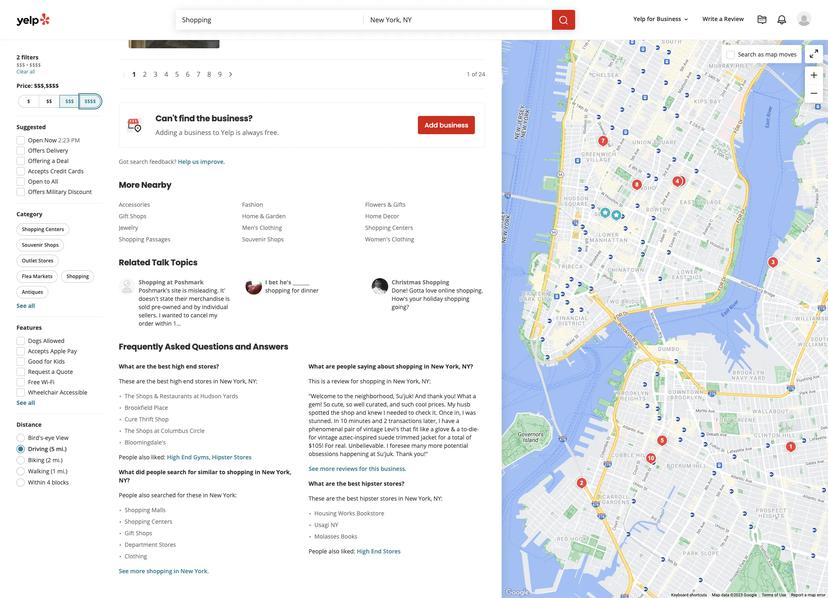 Task type: describe. For each thing, give the bounding box(es) containing it.
blocks
[[52, 479, 69, 487]]

of inside "pagination navigation" navigation
[[472, 70, 478, 78]]

at inside "welcome to the neighborhood, su'juk! and thank you!   what a gem! so cute, so well curated, and such cool prices. my husb spotted the shop and knew i needed to check it.  once in, i was stunned. in 10 minutes and 2 transactions later, i have a phenomenal pair of vintage levi's that fit like a glove & a to-die- for vintage aztec-inspired suede trimmed jacket for a total of $105! for real. unbelievable.   i foresee many more potential obsessions happening at su'juk. thank you!"
[[371, 450, 376, 458]]

souvenir for souvenir shops button
[[22, 242, 43, 249]]

a right like
[[431, 426, 434, 433]]

none field near
[[371, 15, 546, 24]]

shopping inside 'i bet he's _______ shopping for dinner'
[[265, 287, 291, 295]]

and up minutes
[[356, 409, 367, 417]]

frequently
[[119, 341, 163, 353]]

clothing for women's clothing
[[392, 236, 415, 243]]

for up "request a quote"
[[44, 358, 52, 366]]

york, for this is a review for shopping in new york, ny:
[[407, 378, 421, 386]]

cockpit usa image
[[684, 24, 701, 41]]

home & garden
[[242, 212, 286, 220]]

i down suede at the bottom of the page
[[387, 442, 389, 450]]

7 link
[[193, 68, 204, 81]]

outlet stores button
[[17, 255, 59, 267]]

a down "in,"
[[457, 417, 460, 425]]

to down such
[[409, 409, 414, 417]]

fieldbinder"
[[314, 8, 346, 16]]

works
[[338, 510, 355, 518]]

shopping down department
[[147, 568, 172, 576]]

for left these
[[178, 492, 185, 500]]

had
[[353, 8, 363, 16]]

open for open now 2:23 pm
[[28, 136, 43, 144]]

clothing link
[[125, 553, 296, 561]]

thrift
[[139, 416, 154, 424]]

at down shop
[[154, 427, 160, 435]]

liked: for gyms,
[[151, 454, 166, 462]]

page: 5 element
[[175, 70, 179, 79]]

shop inside "welcome to the neighborhood, su'juk! and thank you!   what a gem! so cute, so well curated, and such cool prices. my husb spotted the shop and knew i needed to check it.  once in, i was stunned. in 10 minutes and 2 transactions later, i have a phenomenal pair of vintage levi's that fit like a glove & a to-die- for vintage aztec-inspired suede trimmed jacket for a total of $105! for real. unbelievable.   i foresee many more potential obsessions happening at su'juk. thank you!"
[[341, 409, 355, 417]]

as
[[759, 50, 765, 58]]

shopping inside the shopping at poshmark poshmark's site is misleading.  it' doesn't state their merchandise is sold pre-owned and by individual sellers.  i wanted to cancel my order within 1…
[[139, 279, 165, 286]]

page: 8 element
[[208, 70, 211, 79]]

it
[[348, 8, 351, 16]]

1 vertical spatial vintage
[[318, 434, 338, 442]]

a up fi on the bottom left of the page
[[52, 368, 55, 376]]

what for what did people search for similar to shopping in new york, ny?
[[119, 469, 134, 476]]

driving (5 mi.)
[[28, 445, 67, 453]]

slideshow element
[[129, 0, 220, 48]]

offers delivery
[[28, 147, 68, 154]]

best for stores
[[157, 378, 169, 386]]

high end stores link
[[357, 548, 401, 556]]

a left deal in the top of the page
[[52, 157, 55, 165]]

shopping at poshmark link
[[139, 279, 204, 286]]

pair
[[345, 426, 355, 433]]

lovely
[[365, 8, 380, 16]]

search image
[[559, 15, 569, 25]]

i inside 'i bet he's _______ shopping for dinner'
[[265, 279, 267, 286]]

men's clothing
[[242, 224, 282, 232]]

2 inside "welcome to the neighborhood, su'juk! and thank you!   what a gem! so cute, so well curated, and such cool prices. my husb spotted the shop and knew i needed to check it.  once in, i was stunned. in 10 minutes and 2 transactions later, i have a phenomenal pair of vintage levi's that fit like a glove & a to-die- for vintage aztec-inspired suede trimmed jacket for a total of $105! for real. unbelievable.   i foresee many more potential obsessions happening at su'juk. thank you!"
[[384, 417, 388, 425]]

columbus
[[161, 427, 188, 435]]

end for stores
[[371, 548, 382, 556]]

0 horizontal spatial ny:
[[249, 378, 258, 386]]

shopping inside button
[[22, 226, 44, 233]]

gotta
[[410, 287, 425, 295]]

0 vertical spatial stores
[[195, 378, 212, 386]]

shops up "bloomingdale's"
[[136, 427, 153, 435]]

love
[[426, 287, 437, 295]]

1 horizontal spatial article& image
[[643, 451, 660, 467]]

deal
[[57, 157, 69, 165]]

0 horizontal spatial shop
[[269, 8, 283, 16]]

for
[[325, 442, 334, 450]]

the up in
[[331, 409, 340, 417]]

shopping right about
[[396, 363, 423, 371]]

0 vertical spatial shopping centers link
[[366, 224, 486, 232]]

accessories
[[119, 201, 150, 209]]

people also liked: high end stores
[[309, 548, 401, 556]]

2 for 2
[[143, 70, 147, 79]]

end for gyms,
[[181, 454, 192, 462]]

gift inside flowers & gifts gift shops
[[119, 212, 129, 220]]

shopping inside button
[[67, 273, 89, 280]]

0 vertical spatial article& image
[[129, 0, 220, 48]]

of down to-
[[466, 434, 472, 442]]

outlet stores
[[22, 257, 53, 264]]

this
[[309, 378, 320, 386]]

filters
[[21, 53, 39, 61]]

department
[[125, 541, 158, 549]]

what are the best hipster stores?
[[309, 480, 405, 488]]

notifications image
[[778, 15, 788, 25]]

going?
[[392, 303, 409, 311]]

their
[[175, 295, 188, 303]]

are for these are the best high end stores in new york, ny:
[[136, 378, 145, 386]]

souvenir shops for souvenir shops link
[[242, 236, 284, 243]]

liked: for stores
[[341, 548, 356, 556]]

accessible
[[60, 389, 87, 397]]

shopping up the women's
[[366, 224, 391, 232]]

0 horizontal spatial stores?
[[199, 363, 219, 371]]

page: 6 element
[[186, 70, 190, 79]]

review
[[725, 15, 745, 23]]

(1
[[51, 468, 56, 475]]

these
[[187, 492, 202, 500]]

for right review
[[351, 378, 359, 386]]

1 the from the top
[[125, 393, 135, 400]]

hipster for stores
[[360, 495, 379, 503]]

state
[[160, 295, 173, 303]]

$$
[[46, 98, 52, 105]]

view
[[56, 434, 69, 442]]

feedback?
[[150, 158, 177, 166]]

next image
[[207, 0, 216, 8]]

6
[[186, 70, 190, 79]]

all for category
[[28, 302, 35, 310]]

shopping left malls
[[125, 507, 150, 514]]

duo nyc llc image
[[670, 173, 686, 190]]

are for these are the best hipster stores in new york, ny:
[[326, 495, 335, 503]]

open now 2:23 pm
[[28, 136, 80, 144]]

google image
[[504, 588, 532, 598]]

ny: for this is a review for shopping in new york, ny:
[[422, 378, 431, 386]]

business
[[657, 15, 682, 23]]

also for people also liked: high end stores
[[329, 548, 340, 556]]

option group containing distance
[[14, 421, 102, 489]]

i left have
[[439, 417, 441, 425]]

housing works bookstore link
[[315, 510, 486, 518]]

centers inside shopping malls shopping centers gift shops department stores clothing
[[152, 518, 173, 526]]

what for what are people saying about shopping in new york, ny?
[[309, 363, 324, 371]]

a left review
[[327, 378, 330, 386]]

1 vertical spatial this
[[369, 465, 380, 473]]

map for error
[[809, 593, 817, 598]]

shops inside shopping malls shopping centers gift shops department stores clothing
[[136, 530, 152, 538]]

shops inside button
[[44, 242, 59, 249]]

$
[[27, 98, 30, 105]]

later,
[[424, 417, 438, 425]]

6 link
[[183, 68, 193, 81]]

all
[[51, 178, 58, 185]]

a left to-
[[457, 426, 460, 433]]

i right knew
[[384, 409, 386, 417]]

_______
[[293, 279, 310, 286]]

shopping up "neighborhood,"
[[360, 378, 385, 386]]

next image
[[226, 70, 236, 79]]

0 vertical spatial vintage
[[364, 426, 383, 433]]

0 horizontal spatial shopping centers link
[[125, 518, 296, 526]]

$$$$ inside 2 filters $$$ • $$$$ clear all
[[29, 62, 41, 69]]

new inside what did people search for similar to shopping in new york, ny?
[[262, 469, 275, 476]]

report a map error
[[792, 593, 826, 598]]

best down see more reviews for this business.
[[348, 480, 361, 488]]

ny
[[331, 521, 339, 529]]

end for stores
[[183, 378, 194, 386]]

& inside the shops & restaurants at hudson yards brookfield place cure thrift shop the shops at columbus circle bloomingdale's
[[154, 393, 158, 400]]

questions
[[192, 341, 234, 353]]

women's clothing
[[366, 236, 415, 243]]

$105!
[[309, 442, 324, 450]]

stores inside button
[[38, 257, 53, 264]]

more for york.
[[130, 568, 145, 576]]

add business link
[[418, 116, 475, 134]]

thank
[[428, 393, 443, 400]]

shopping down jewelry
[[119, 236, 144, 243]]

a right "you!"
[[473, 393, 477, 400]]

a inside can't find the business? adding a business to yelp is always free.
[[179, 128, 183, 137]]

see for 'see more reviews for this business.' link
[[309, 465, 319, 473]]

these for these are the best high end stores in new york, ny:
[[119, 378, 135, 386]]

flea markets button
[[17, 271, 58, 283]]

$$$$ inside button
[[85, 98, 96, 105]]

page: 4 element
[[165, 70, 168, 79]]

shopping malls shopping centers gift shops department stores clothing
[[125, 507, 176, 561]]

stores right hipster
[[234, 454, 252, 462]]

shopping centers button
[[17, 223, 69, 236]]

map region
[[488, 0, 829, 598]]

map for moves
[[766, 50, 778, 58]]

restaurants
[[160, 393, 192, 400]]

1 horizontal spatial stores?
[[384, 480, 405, 488]]

within
[[28, 479, 46, 487]]

2 link
[[140, 68, 150, 81]]

high for stores
[[357, 548, 370, 556]]

bloomingdale's link
[[125, 439, 296, 447]]

high for stores
[[170, 378, 182, 386]]

always
[[243, 128, 263, 137]]

distance
[[17, 421, 42, 429]]

of down minutes
[[357, 426, 362, 433]]

high for stores?
[[172, 363, 185, 371]]

see for see more shopping in new york. 'link'
[[119, 568, 129, 576]]

the for these are the best high end stores in new york, ny:
[[147, 378, 156, 386]]

about
[[378, 363, 395, 371]]

to inside the shopping at poshmark poshmark's site is misleading.  it' doesn't state their merchandise is sold pre-owned and by individual sellers.  i wanted to cancel my order within 1…
[[184, 312, 189, 319]]

cool
[[416, 401, 427, 409]]

for inside 'i bet he's _______ shopping for dinner'
[[292, 287, 300, 295]]

and down knew
[[372, 417, 383, 425]]

write a review
[[703, 15, 745, 23]]

$ button
[[18, 95, 39, 108]]

good
[[28, 358, 43, 366]]

christina o. image
[[798, 11, 812, 26]]

jewelry
[[119, 224, 138, 232]]

1 for 1 of 24
[[467, 70, 471, 78]]

did
[[136, 469, 145, 476]]

i right "in,"
[[463, 409, 464, 417]]

$$ button
[[39, 95, 59, 108]]

curated,
[[366, 401, 388, 409]]

you!
[[445, 393, 456, 400]]

2 for 2 filters $$$ • $$$$ clear all
[[17, 53, 20, 61]]

see for category "see all" button
[[17, 302, 27, 310]]

24 chevron left v2 image
[[119, 70, 129, 80]]

accepts for accepts apple pay
[[28, 347, 49, 355]]

0 vertical spatial gift shops link
[[119, 212, 239, 221]]

see all for features
[[17, 399, 35, 407]]

projects image
[[758, 15, 768, 25]]

group containing suggested
[[14, 123, 102, 199]]

souvenir for souvenir shops link
[[242, 236, 266, 243]]

shopping up department
[[125, 518, 150, 526]]

brookfield
[[125, 404, 153, 412]]

end for stores?
[[186, 363, 197, 371]]

a right report
[[805, 593, 808, 598]]

for right reviews
[[360, 465, 368, 473]]

is right site
[[183, 287, 187, 295]]

flea
[[22, 273, 32, 280]]

pagination navigation navigation
[[119, 60, 486, 89]]

map
[[713, 593, 721, 598]]

at inside was "dear fieldbinder" it had lovely things albeit at the high end."
[[416, 8, 421, 16]]

is right this
[[321, 378, 326, 386]]

business.
[[381, 465, 407, 473]]

place
[[154, 404, 168, 412]]

request a quote
[[28, 368, 73, 376]]

search inside what did people search for similar to shopping in new york, ny?
[[167, 469, 187, 476]]

page: 7 element
[[197, 70, 201, 79]]

my
[[209, 312, 218, 319]]

in inside what did people search for similar to shopping in new york, ny?
[[255, 469, 261, 476]]

what for what are the best high end stores?
[[119, 363, 134, 371]]

0 vertical spatial search
[[130, 158, 148, 166]]

& up men's clothing
[[260, 212, 264, 220]]

2 filters $$$ • $$$$ clear all
[[17, 53, 41, 75]]

at left hudson
[[194, 393, 199, 400]]

1 horizontal spatial business
[[440, 121, 469, 130]]

9 link
[[215, 68, 226, 81]]

mi.) for walking (1 mi.)
[[57, 468, 67, 475]]

clothing inside shopping malls shopping centers gift shops department stores clothing
[[125, 553, 147, 561]]

is up individual
[[226, 295, 230, 303]]

see all for category
[[17, 302, 35, 310]]

foresee
[[390, 442, 410, 450]]

search as map moves
[[739, 50, 798, 58]]

the for these are the best hipster stores in new york, ny:
[[337, 495, 346, 503]]

yelp inside button
[[634, 15, 646, 23]]

1 vertical spatial stores
[[381, 495, 397, 503]]

delivery
[[46, 147, 68, 154]]

phenomenal
[[309, 426, 343, 433]]

0 horizontal spatial this
[[258, 8, 268, 16]]

accessories link
[[119, 201, 239, 209]]



Task type: locate. For each thing, give the bounding box(es) containing it.
the right the albeit
[[423, 8, 432, 16]]

people for search
[[146, 469, 166, 476]]

1 horizontal spatial yelp
[[634, 15, 646, 23]]

best for in
[[347, 495, 359, 503]]

1 horizontal spatial $$$$
[[85, 98, 96, 105]]

1 vertical spatial offers
[[28, 188, 45, 196]]

5 link
[[172, 68, 183, 81]]

expand map image
[[810, 49, 820, 59]]

usagi ny link
[[315, 521, 486, 530]]

shopping up poshmark's
[[139, 279, 165, 286]]

data
[[722, 593, 730, 598]]

1 horizontal spatial centers
[[152, 518, 173, 526]]

shops down men's clothing
[[268, 236, 284, 243]]

and left answers
[[235, 341, 252, 353]]

centers down malls
[[152, 518, 173, 526]]

high right the albeit
[[433, 8, 445, 16]]

$$$ left •
[[17, 62, 25, 69]]

also
[[139, 454, 150, 462], [139, 492, 150, 500], [329, 548, 340, 556]]

search right got
[[130, 158, 148, 166]]

1 see all button from the top
[[17, 302, 35, 310]]

so
[[346, 401, 353, 409]]

2 none field from the left
[[371, 15, 546, 24]]

accepts
[[28, 167, 49, 175], [28, 347, 49, 355]]

1 horizontal spatial people
[[337, 363, 356, 371]]

0 vertical spatial open
[[28, 136, 43, 144]]

people
[[337, 363, 356, 371], [146, 469, 166, 476]]

0 vertical spatial see all button
[[17, 302, 35, 310]]

1 vertical spatial these
[[309, 495, 325, 503]]

0 horizontal spatial none field
[[182, 15, 357, 24]]

like
[[420, 426, 429, 433]]

0 vertical spatial 2
[[17, 53, 20, 61]]

clear
[[17, 68, 28, 75]]

$$$,$$$$
[[34, 82, 59, 90]]

1 horizontal spatial stores
[[381, 495, 397, 503]]

shops up brookfield
[[136, 393, 153, 400]]

stores up 'housing works bookstore' link
[[381, 495, 397, 503]]

stores up markets
[[38, 257, 53, 264]]

1 horizontal spatial map
[[809, 593, 817, 598]]

(5
[[50, 445, 55, 453]]

stores down molasses books link
[[383, 548, 401, 556]]

2 vertical spatial people
[[309, 548, 327, 556]]

mi.) right (2
[[53, 456, 63, 464]]

people for people also liked: high end gyms, hipster stores
[[119, 454, 137, 462]]

gift inside shopping malls shopping centers gift shops department stores clothing
[[125, 530, 134, 538]]

clothing down garden
[[260, 224, 282, 232]]

jacket
[[421, 434, 437, 442]]

thank
[[396, 450, 413, 458]]

the down frequently
[[147, 363, 157, 371]]

1 horizontal spatial ny:
[[422, 378, 431, 386]]

yelp down business?
[[221, 128, 234, 137]]

&
[[388, 201, 392, 209], [260, 212, 264, 220], [154, 393, 158, 400], [451, 426, 456, 433]]

1 vertical spatial yelp
[[221, 128, 234, 137]]

people for people also liked: high end stores
[[309, 548, 327, 556]]

1 horizontal spatial none field
[[371, 15, 546, 24]]

2 horizontal spatial ny:
[[434, 495, 443, 503]]

none field find
[[182, 15, 357, 24]]

inspired
[[355, 434, 377, 442]]

the up so
[[345, 393, 354, 400]]

more inside "welcome to the neighborhood, su'juk! and thank you!   what a gem! so cute, so well curated, and such cool prices. my husb spotted the shop and knew i needed to check it.  once in, i was stunned. in 10 minutes and 2 transactions later, i have a phenomenal pair of vintage levi's that fit like a glove & a to-die- for vintage aztec-inspired suede trimmed jacket for a total of $105! for real. unbelievable.   i foresee many more potential obsessions happening at su'juk. thank you!"
[[428, 442, 443, 450]]

group containing features
[[14, 324, 102, 407]]

the
[[423, 8, 432, 16], [197, 113, 210, 124], [147, 363, 157, 371], [147, 378, 156, 386], [345, 393, 354, 400], [331, 409, 340, 417], [337, 480, 347, 488], [337, 495, 346, 503]]

1 home from the left
[[242, 212, 259, 220]]

the up the works
[[337, 495, 346, 503]]

centers down decor
[[393, 224, 413, 232]]

gift up department
[[125, 530, 134, 538]]

hipster up bookstore
[[360, 495, 379, 503]]

what inside "welcome to the neighborhood, su'juk! and thank you!   what a gem! so cute, so well curated, and such cool prices. my husb spotted the shop and knew i needed to check it.  once in, i was stunned. in 10 minutes and 2 transactions later, i have a phenomenal pair of vintage levi's that fit like a glove & a to-die- for vintage aztec-inspired suede trimmed jacket for a total of $105! for real. unbelievable.   i foresee many more potential obsessions happening at su'juk. thank you!"
[[458, 393, 472, 400]]

high down books
[[357, 548, 370, 556]]

1 horizontal spatial 2
[[143, 70, 147, 79]]

open for open to all
[[28, 178, 43, 185]]

by
[[194, 303, 201, 311]]

1 vertical spatial article& image
[[643, 451, 660, 467]]

1 vertical spatial people
[[146, 469, 166, 476]]

accepts down offering
[[28, 167, 49, 175]]

shopping down online
[[445, 295, 470, 303]]

asked
[[165, 341, 191, 353]]

to inside can't find the business? adding a business to yelp is always free.
[[213, 128, 219, 137]]

Find text field
[[182, 15, 357, 24]]

1 inside 'element'
[[132, 70, 136, 79]]

centers for shopping centers shopping passages
[[393, 224, 413, 232]]

free people image
[[654, 433, 671, 449]]

0 horizontal spatial 2
[[17, 53, 20, 61]]

2 horizontal spatial 2
[[384, 417, 388, 425]]

fit
[[413, 426, 419, 433]]

1 horizontal spatial liked:
[[341, 548, 356, 556]]

1 vertical spatial map
[[809, 593, 817, 598]]

Near text field
[[371, 15, 546, 24]]

0 horizontal spatial souvenir shops
[[22, 242, 59, 249]]

the for can't find the business? adding a business to yelp is always free.
[[197, 113, 210, 124]]

got
[[119, 158, 129, 166]]

was left ""dear"
[[285, 8, 295, 16]]

also left searched
[[139, 492, 150, 500]]

shopping inside christmas shopping done! gotta love online shopping. how's your holiday shopping going?
[[445, 295, 470, 303]]

souvenir down men's at the top of the page
[[242, 236, 266, 243]]

knew
[[368, 409, 382, 417]]

of left use at right bottom
[[775, 593, 779, 598]]

1 vertical spatial was
[[466, 409, 476, 417]]

2 vertical spatial clothing
[[125, 553, 147, 561]]

the right find
[[197, 113, 210, 124]]

people also searched for these in new york:
[[119, 492, 237, 500]]

0 horizontal spatial souvenir
[[22, 242, 43, 249]]

i left bet on the top of the page
[[265, 279, 267, 286]]

search
[[130, 158, 148, 166], [167, 469, 187, 476]]

the for what are the best hipster stores?
[[337, 480, 347, 488]]

2 up levi's
[[384, 417, 388, 425]]

1 accepts from the top
[[28, 167, 49, 175]]

open
[[28, 136, 43, 144], [28, 178, 43, 185]]

the realreal - soho image
[[597, 205, 614, 221]]

2 inside 2 filters $$$ • $$$$ clear all
[[17, 53, 20, 61]]

1 vertical spatial 2
[[143, 70, 147, 79]]

0 horizontal spatial business
[[184, 128, 211, 137]]

page: 9 element
[[218, 70, 222, 79]]

needed
[[387, 409, 407, 417]]

the evolution store image
[[629, 177, 646, 193]]

& down have
[[451, 426, 456, 433]]

1 see all from the top
[[17, 302, 35, 310]]

zoom in image
[[810, 70, 820, 80]]

what are the best high end stores?
[[119, 363, 219, 371]]

many
[[412, 442, 427, 450]]

at inside the shopping at poshmark poshmark's site is misleading.  it' doesn't state their merchandise is sold pre-owned and by individual sellers.  i wanted to cancel my order within 1…
[[167, 279, 173, 286]]

1 vertical spatial all
[[28, 302, 35, 310]]

0 horizontal spatial 1
[[132, 70, 136, 79]]

for down glove
[[439, 434, 446, 442]]

was down husb
[[466, 409, 476, 417]]

and inside the shopping at poshmark poshmark's site is misleading.  it' doesn't state their merchandise is sold pre-owned and by individual sellers.  i wanted to cancel my order within 1…
[[182, 303, 193, 311]]

1 for 1
[[132, 70, 136, 79]]

what left did
[[119, 469, 134, 476]]

16 chevron down v2 image
[[684, 16, 690, 23]]

1 vertical spatial clothing
[[392, 236, 415, 243]]

1 vertical spatial search
[[167, 469, 187, 476]]

was inside "welcome to the neighborhood, su'juk! and thank you!   what a gem! so cute, so well curated, and such cool prices. my husb spotted the shop and knew i needed to check it.  once in, i was stunned. in 10 minutes and 2 transactions later, i have a phenomenal pair of vintage levi's that fit like a glove & a to-die- for vintage aztec-inspired suede trimmed jacket for a total of $105! for real. unbelievable.   i foresee many more potential obsessions happening at su'juk. thank you!"
[[466, 409, 476, 417]]

owned
[[163, 303, 181, 311]]

offers for offers military discount
[[28, 188, 45, 196]]

1 horizontal spatial more
[[320, 465, 335, 473]]

4 down 'walking (1 mi.)'
[[47, 479, 50, 487]]

moves
[[780, 50, 798, 58]]

$$$ inside 2 filters $$$ • $$$$ clear all
[[17, 62, 25, 69]]

stores inside shopping malls shopping centers gift shops department stores clothing
[[159, 541, 176, 549]]

hipster for stores?
[[362, 480, 383, 488]]

$$$$ button
[[80, 95, 101, 108]]

souvenir shops inside button
[[22, 242, 59, 249]]

option group
[[14, 421, 102, 489]]

for up $105!
[[309, 434, 317, 442]]

best down what are the best hipster stores?
[[347, 495, 359, 503]]

group
[[806, 66, 824, 103], [14, 123, 102, 199], [15, 210, 102, 310], [14, 324, 102, 407]]

su'juk image
[[783, 439, 800, 456]]

i inside the shopping at poshmark poshmark's site is misleading.  it' doesn't state their merchandise is sold pre-owned and by individual sellers.  i wanted to cancel my order within 1…
[[159, 312, 161, 319]]

1 vertical spatial shop
[[341, 409, 355, 417]]

zoom out image
[[810, 88, 820, 98]]

centers inside shopping centers shopping passages
[[393, 224, 413, 232]]

0 vertical spatial the
[[125, 393, 135, 400]]

bookstore
[[357, 510, 385, 518]]

holiday
[[424, 295, 443, 303]]

0 vertical spatial see all
[[17, 302, 35, 310]]

1 offers from the top
[[28, 147, 45, 154]]

article& image
[[129, 0, 220, 48], [643, 451, 660, 467]]

1 horizontal spatial home
[[366, 212, 382, 220]]

0 vertical spatial was
[[285, 8, 295, 16]]

1 vertical spatial shopping centers link
[[125, 518, 296, 526]]

0 horizontal spatial stores
[[195, 378, 212, 386]]

0 horizontal spatial map
[[766, 50, 778, 58]]

0 vertical spatial mi.)
[[56, 445, 67, 453]]

$$$ inside 'button'
[[66, 98, 74, 105]]

mi.) for biking (2 mi.)
[[53, 456, 63, 464]]

page: 2 element
[[143, 70, 147, 79]]

to left all
[[44, 178, 50, 185]]

& left gifts on the left top
[[388, 201, 392, 209]]

people for saying
[[337, 363, 356, 371]]

0 vertical spatial these
[[119, 378, 135, 386]]

add
[[425, 121, 438, 130]]

terms
[[763, 593, 774, 598]]

centers inside button
[[46, 226, 64, 233]]

1 horizontal spatial souvenir
[[242, 236, 266, 243]]

0 horizontal spatial high
[[167, 454, 180, 462]]

for inside what did people search for similar to shopping in new york, ny?
[[188, 469, 197, 476]]

shops inside flowers & gifts gift shops
[[130, 212, 147, 220]]

i down pre-
[[159, 312, 161, 319]]

& inside flowers & gifts gift shops
[[388, 201, 392, 209]]

free
[[28, 378, 40, 386]]

0 vertical spatial offers
[[28, 147, 45, 154]]

2 accepts from the top
[[28, 347, 49, 355]]

prices.
[[429, 401, 446, 409]]

offers for offers delivery
[[28, 147, 45, 154]]

the inside was "dear fieldbinder" it had lovely things albeit at the high end."
[[423, 8, 432, 16]]

best for stores?
[[158, 363, 171, 371]]

york,
[[446, 363, 461, 371], [234, 378, 247, 386], [407, 378, 421, 386], [277, 469, 292, 476], [419, 495, 432, 503]]

what for what are the best hipster stores?
[[309, 480, 324, 488]]

and up needed
[[390, 401, 400, 409]]

of left '24'
[[472, 70, 478, 78]]

yards
[[223, 393, 238, 400]]

passages
[[146, 236, 171, 243]]

gift shops link down accessories link
[[119, 212, 239, 221]]

2 see all from the top
[[17, 399, 35, 407]]

cute,
[[332, 401, 345, 409]]

1 horizontal spatial high
[[357, 548, 370, 556]]

more for business.
[[320, 465, 335, 473]]

more down "obsessions"
[[320, 465, 335, 473]]

flowers & gifts link
[[366, 201, 486, 209]]

None search field
[[176, 10, 577, 30]]

1 horizontal spatial vintage
[[364, 426, 383, 433]]

see for "see all" button associated with features
[[17, 399, 27, 407]]

1 horizontal spatial clothing
[[260, 224, 282, 232]]

to up cute,
[[338, 393, 343, 400]]

write
[[703, 15, 719, 23]]

0 vertical spatial high
[[433, 8, 445, 16]]

home for decor
[[366, 212, 382, 220]]

are for what are people saying about shopping in new york, ny?
[[326, 363, 335, 371]]

pink olive image
[[595, 133, 612, 150]]

to down business?
[[213, 128, 219, 137]]

0 horizontal spatial home
[[242, 212, 259, 220]]

1 vertical spatial see all button
[[17, 399, 35, 407]]

york, for what are people saying about shopping in new york, ny?
[[446, 363, 461, 371]]

"welcome
[[309, 393, 336, 400]]

the inside can't find the business? adding a business to yelp is always free.
[[197, 113, 210, 124]]

$$$$ right •
[[29, 62, 41, 69]]

all for features
[[28, 399, 35, 407]]

apple
[[50, 347, 66, 355]]

liked: down books
[[341, 548, 356, 556]]

centers for shopping centers
[[46, 226, 64, 233]]

it.
[[433, 409, 438, 417]]

9
[[218, 70, 222, 79]]

2 horizontal spatial centers
[[393, 224, 413, 232]]

the for "welcome to the neighborhood, su'juk! and thank you!   what a gem! so cute, so well curated, and such cool prices. my husb spotted the shop and knew i needed to check it.  once in, i was stunned. in 10 minutes and 2 transactions later, i have a phenomenal pair of vintage levi's that fit like a glove & a to-die- for vintage aztec-inspired suede trimmed jacket for a total of $105! for real. unbelievable.   i foresee many more potential obsessions happening at su'juk. thank you!"
[[345, 393, 354, 400]]

1 vertical spatial see all
[[17, 399, 35, 407]]

$$$
[[17, 62, 25, 69], [66, 98, 74, 105]]

shopping inside what did people search for similar to shopping in new york, ny?
[[227, 469, 254, 476]]

0 vertical spatial map
[[766, 50, 778, 58]]

see all down wheelchair
[[17, 399, 35, 407]]

high for gyms,
[[167, 454, 180, 462]]

the down reviews
[[337, 480, 347, 488]]

1 none field from the left
[[182, 15, 357, 24]]

spark pretty image
[[673, 173, 690, 190]]

nike soho image
[[609, 207, 625, 224]]

people down did
[[119, 492, 137, 500]]

1 open from the top
[[28, 136, 43, 144]]

1 vertical spatial high
[[172, 363, 185, 371]]

flowers
[[366, 201, 386, 209]]

1 vertical spatial stores?
[[384, 480, 405, 488]]

clothing for men's clothing
[[260, 224, 282, 232]]

0 horizontal spatial centers
[[46, 226, 64, 233]]

high inside was "dear fieldbinder" it had lovely things albeit at the high end."
[[433, 8, 445, 16]]

yelp
[[634, 15, 646, 23], [221, 128, 234, 137]]

stunned.
[[309, 417, 333, 425]]

0 horizontal spatial vintage
[[318, 434, 338, 442]]

antiques button
[[17, 286, 49, 299]]

shop left ""dear"
[[269, 8, 283, 16]]

home inside home decor jewelry
[[366, 212, 382, 220]]

find
[[179, 113, 195, 124]]

2 left 3
[[143, 70, 147, 79]]

category
[[17, 210, 42, 218]]

0 vertical spatial $$$$
[[29, 62, 41, 69]]

souvenir shops link
[[242, 236, 362, 244]]

accepts for accepts credit cards
[[28, 167, 49, 175]]

pay
[[67, 347, 77, 355]]

business inside can't find the business? adding a business to yelp is always free.
[[184, 128, 211, 137]]

these for these are the best hipster stores in new york, ny:
[[309, 495, 325, 503]]

a right write
[[720, 15, 723, 23]]

souvenir up outlet
[[22, 242, 43, 249]]

group containing category
[[15, 210, 102, 310]]

is inside can't find the business? adding a business to yelp is always free.
[[236, 128, 241, 137]]

$$$ button
[[59, 95, 80, 108]]

ny: for these are the best hipster stores in new york, ny:
[[434, 495, 443, 503]]

0 horizontal spatial liked:
[[151, 454, 166, 462]]

1 horizontal spatial 1
[[467, 70, 471, 78]]

2 the from the top
[[125, 427, 135, 435]]

people inside what did people search for similar to shopping in new york, ny?
[[146, 469, 166, 476]]

2 left filters
[[17, 53, 20, 61]]

end."
[[239, 16, 253, 24]]

end
[[186, 363, 197, 371], [183, 378, 194, 386]]

also for people also liked: high end gyms, hipster stores
[[139, 454, 150, 462]]

what inside what did people search for similar to shopping in new york, ny?
[[119, 469, 134, 476]]

4 inside 4 link
[[165, 70, 168, 79]]

see all button for features
[[17, 399, 35, 407]]

high down columbus
[[167, 454, 180, 462]]

now
[[44, 136, 57, 144]]

military
[[46, 188, 67, 196]]

1 vertical spatial gift
[[125, 530, 134, 538]]

2 home from the left
[[366, 212, 382, 220]]

to inside what did people search for similar to shopping in new york, ny?
[[220, 469, 226, 476]]

business down find
[[184, 128, 211, 137]]

shopping centers link down "shopping malls" link
[[125, 518, 296, 526]]

1 horizontal spatial shop
[[341, 409, 355, 417]]

was "dear fieldbinder" it had lovely things albeit at the high end."
[[239, 8, 445, 24]]

0 horizontal spatial 4
[[47, 479, 50, 487]]

yelp inside can't find the business? adding a business to yelp is always free.
[[221, 128, 234, 137]]

help
[[178, 158, 191, 166]]

map right as
[[766, 50, 778, 58]]

0 horizontal spatial yelp
[[221, 128, 234, 137]]

the shops & restaurants at hudson yards brookfield place cure thrift shop the shops at columbus circle bloomingdale's
[[125, 393, 238, 447]]

0 vertical spatial also
[[139, 454, 150, 462]]

souvenir shops for souvenir shops button
[[22, 242, 59, 249]]

related talk topics
[[119, 257, 198, 269]]

see
[[17, 302, 27, 310], [17, 399, 27, 407], [309, 465, 319, 473], [119, 568, 129, 576]]

souvenir inside souvenir shops link
[[242, 236, 266, 243]]

brooklyn slate co image
[[574, 475, 590, 492]]

1 vertical spatial gift shops link
[[125, 530, 296, 538]]

online
[[439, 287, 456, 295]]

dogs allowed
[[28, 337, 65, 345]]

2 horizontal spatial more
[[428, 442, 443, 450]]

suede
[[379, 434, 395, 442]]

1 vertical spatial mi.)
[[53, 456, 63, 464]]

business right add
[[440, 121, 469, 130]]

0 vertical spatial ny?
[[463, 363, 474, 371]]

see all button down wheelchair
[[17, 399, 35, 407]]

souvenir shops down men's clothing
[[242, 236, 284, 243]]

shops down the accessories
[[130, 212, 147, 220]]

end up restaurants
[[183, 378, 194, 386]]

got search feedback? help us improve.
[[119, 158, 225, 166]]

fashion link
[[242, 201, 362, 209]]

mi.) for driving (5 mi.)
[[56, 445, 67, 453]]

& inside "welcome to the neighborhood, su'juk! and thank you!   what a gem! so cute, so well curated, and such cool prices. my husb spotted the shop and knew i needed to check it.  once in, i was stunned. in 10 minutes and 2 transactions later, i have a phenomenal pair of vintage levi's that fit like a glove & a to-die- for vintage aztec-inspired suede trimmed jacket for a total of $105! for real. unbelievable.   i foresee many more potential obsessions happening at su'juk. thank you!"
[[451, 426, 456, 433]]

these
[[119, 378, 135, 386], [309, 495, 325, 503]]

driving
[[28, 445, 48, 453]]

terms of use
[[763, 593, 787, 598]]

was inside was "dear fieldbinder" it had lovely things albeit at the high end."
[[285, 8, 295, 16]]

high up these are the best high end stores in new york, ny:
[[172, 363, 185, 371]]

clothing right the women's
[[392, 236, 415, 243]]

user actions element
[[628, 10, 824, 61]]

0 horizontal spatial people
[[146, 469, 166, 476]]

people up review
[[337, 363, 356, 371]]

shops up department
[[136, 530, 152, 538]]

0 horizontal spatial these
[[119, 378, 135, 386]]

this right "when
[[258, 8, 268, 16]]

end down molasses books link
[[371, 548, 382, 556]]

offers military discount
[[28, 188, 92, 196]]

for down _______
[[292, 287, 300, 295]]

None field
[[182, 15, 357, 24], [371, 15, 546, 24]]

2 vertical spatial also
[[329, 548, 340, 556]]

2 vertical spatial high
[[170, 378, 182, 386]]

order
[[139, 320, 154, 328]]

see all button for category
[[17, 302, 35, 310]]

how's
[[392, 295, 408, 303]]

such
[[402, 401, 414, 409]]

what up husb
[[458, 393, 472, 400]]

0 vertical spatial accepts
[[28, 167, 49, 175]]

fi
[[50, 378, 55, 386]]

obsessions
[[309, 450, 339, 458]]

york, inside what did people search for similar to shopping in new york, ny?
[[277, 469, 292, 476]]

2 vertical spatial more
[[130, 568, 145, 576]]

souvenir inside souvenir shops button
[[22, 242, 43, 249]]

1 vertical spatial more
[[320, 465, 335, 473]]

what are people saying about shopping in new york, ny?
[[309, 363, 474, 371]]

what
[[119, 363, 134, 371], [309, 363, 324, 371], [458, 393, 472, 400], [119, 469, 134, 476], [309, 480, 324, 488]]

all
[[30, 68, 35, 75], [28, 302, 35, 310], [28, 399, 35, 407]]

all inside 2 filters $$$ • $$$$ clear all
[[30, 68, 35, 75]]

people down the molasses
[[309, 548, 327, 556]]

1 vertical spatial end
[[183, 378, 194, 386]]

0 vertical spatial all
[[30, 68, 35, 75]]

price: $$$,$$$$ group
[[17, 82, 102, 109]]

2 open from the top
[[28, 178, 43, 185]]

0 vertical spatial gift
[[119, 212, 129, 220]]

the for what are the best high end stores?
[[147, 363, 157, 371]]

these are the best high end stores in new york, ny:
[[119, 378, 258, 386]]

yelp left the business at the right of the page
[[634, 15, 646, 23]]

1 horizontal spatial $$$
[[66, 98, 74, 105]]

stores? down business.
[[384, 480, 405, 488]]

0 vertical spatial liked:
[[151, 454, 166, 462]]

2 offers from the top
[[28, 188, 45, 196]]

people right did
[[146, 469, 166, 476]]

are for what are the best high end stores?
[[136, 363, 145, 371]]

1 horizontal spatial search
[[167, 469, 187, 476]]

beam image
[[766, 254, 782, 271]]

and left by
[[182, 303, 193, 311]]

mi.) right (1
[[57, 468, 67, 475]]

clothing down department
[[125, 553, 147, 561]]

ny? inside what did people search for similar to shopping in new york, ny?
[[119, 477, 130, 485]]

neighborhood,
[[355, 393, 395, 400]]

2 see all button from the top
[[17, 399, 35, 407]]

are for what are the best hipster stores?
[[326, 480, 335, 488]]

2 inside "pagination navigation" navigation
[[143, 70, 147, 79]]

page: 3 element
[[154, 70, 158, 79]]

people for people also searched for these in new york:
[[119, 492, 137, 500]]

2 horizontal spatial clothing
[[392, 236, 415, 243]]

eye
[[45, 434, 54, 442]]

unbelievable.
[[349, 442, 385, 450]]

see up distance
[[17, 399, 27, 407]]

shop down so
[[341, 409, 355, 417]]

york, for these are the best hipster stores in new york, ny:
[[419, 495, 432, 503]]

page: 1 element
[[129, 68, 140, 81]]

1 vertical spatial end
[[371, 548, 382, 556]]

also for people also searched for these in new york:
[[139, 492, 150, 500]]

0 vertical spatial stores?
[[199, 363, 219, 371]]

home for &
[[242, 212, 259, 220]]

a left total
[[448, 434, 451, 442]]

yelp for business button
[[631, 12, 693, 27]]

stores? down questions
[[199, 363, 219, 371]]

for inside button
[[648, 15, 656, 23]]

shops down shopping centers button
[[44, 242, 59, 249]]

0 vertical spatial $$$
[[17, 62, 25, 69]]

us
[[192, 158, 199, 166]]

shopping inside christmas shopping done! gotta love online shopping. how's your holiday shopping going?
[[423, 279, 450, 286]]



Task type: vqa. For each thing, say whether or not it's contained in the screenshot.
these are the best hipster stores in new york, ny:
yes



